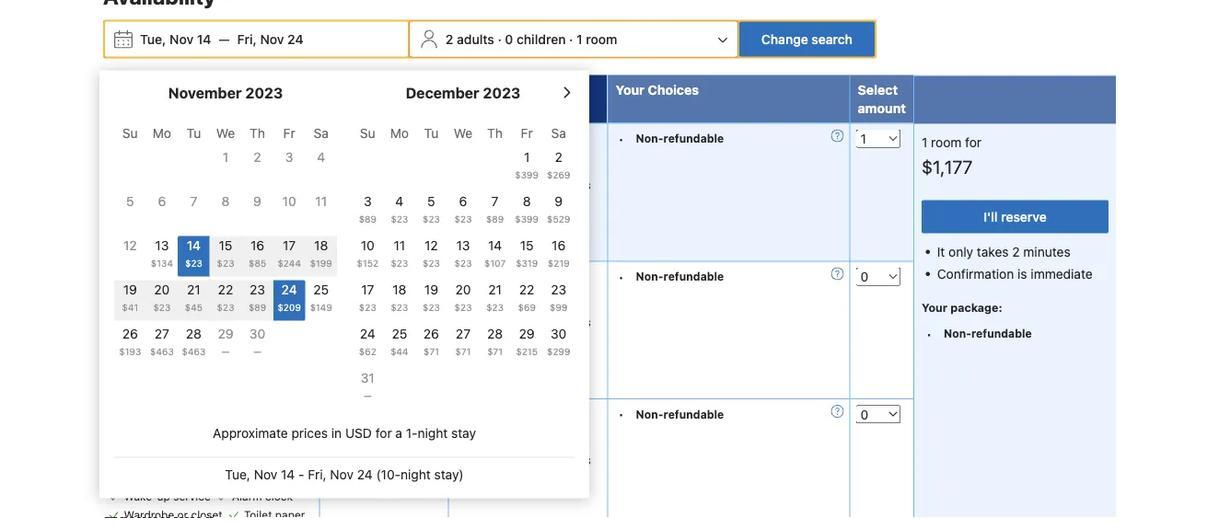 Task type: locate. For each thing, give the bounding box(es) containing it.
0 horizontal spatial 11
[[315, 194, 327, 209]]

1 12 from the left
[[123, 238, 137, 253]]

1-
[[406, 426, 418, 441]]

tu up "view"
[[187, 126, 201, 141]]

21 for 21 $23
[[488, 282, 502, 298]]

$463 right 27 november 2023 option
[[182, 347, 206, 358]]

25 inside 25 $44
[[392, 327, 407, 342]]

2 6 from the left
[[459, 194, 467, 209]]

$23 inside 14 november 2023 checkbox
[[185, 259, 203, 270]]

17 cell
[[273, 233, 305, 277]]

queens
[[216, 130, 270, 148]]

1 horizontal spatial 13
[[456, 238, 470, 253]]

only 1 room left on our site
[[124, 197, 276, 210]]

your left package:
[[922, 302, 948, 315]]

11 right 10 $152
[[394, 238, 405, 253]]

1 5 from the left
[[126, 194, 134, 209]]

$23 inside 5 december 2023 option
[[423, 215, 440, 225]]

1 vertical spatial %
[[537, 318, 546, 329]]

2 up from the top
[[157, 491, 170, 504]]

16 inside 16 $219
[[552, 238, 566, 253]]

more details on meals and payment options image
[[831, 130, 844, 143], [831, 268, 844, 281]]

th down price
[[487, 126, 503, 141]]

view
[[211, 417, 234, 430]]

1 per from the top
[[537, 199, 552, 210]]

13 for 13 $134
[[155, 238, 169, 253]]

8 left our
[[222, 194, 230, 209]]

2 vertical spatial us$
[[572, 456, 591, 467]]

0 vertical spatial excluded:
[[459, 318, 506, 329]]

price
[[470, 83, 503, 98]]

6 December 2023 checkbox
[[447, 193, 479, 233]]

1 13 from the left
[[155, 238, 169, 253]]

30 November 2023 checkbox
[[242, 325, 273, 366]]

1 vertical spatial 11
[[394, 238, 405, 253]]

2 grid from the left
[[352, 115, 575, 410]]

16 inside 16 $85
[[251, 238, 264, 253]]

39.95 left 28 $71
[[459, 337, 485, 348]]

$71 right 26 december 2023 checkbox
[[455, 347, 471, 358]]

-
[[298, 468, 304, 483]]

2 19 from the left
[[424, 282, 438, 298]]

0 horizontal spatial 21
[[187, 282, 201, 298]]

21 inside "21 $23"
[[488, 282, 502, 298]]

26 right 25 $44
[[424, 327, 439, 342]]

wake-
[[124, 454, 157, 467], [124, 491, 157, 504]]

$399 inside 8 december 2023 checkbox
[[515, 215, 539, 225]]

18 cell
[[305, 233, 337, 277]]

22 for 22 $23
[[218, 282, 233, 298]]

1 vertical spatial 4
[[396, 194, 404, 209]]

28 for 28 $71
[[487, 327, 503, 342]]

0 horizontal spatial 22
[[218, 282, 233, 298]]

channels inside pay-per-view channels hairdryer
[[237, 417, 283, 430]]

$23 inside '4 december 2023' option
[[391, 215, 408, 225]]

11 inside checkbox
[[315, 194, 327, 209]]

$69
[[518, 303, 536, 314]]

1 excluded: from the top
[[459, 318, 506, 329]]

we for december
[[454, 126, 473, 141]]

1 wake- from the top
[[124, 454, 157, 467]]

4 for 4 $23
[[396, 194, 404, 209]]

$89 right the 6 december 2023 checkbox
[[486, 215, 504, 225]]

1 for 1 $399
[[524, 150, 530, 165]]

roller
[[145, 149, 187, 166]]

0 horizontal spatial 5
[[126, 194, 134, 209]]

up left service
[[157, 491, 170, 504]]

13 December 2023 checkbox
[[447, 237, 479, 277]]

2 inside 2 adults · 0 children · 1 room button
[[446, 32, 454, 47]]

•
[[619, 133, 624, 146], [619, 271, 624, 284], [927, 328, 932, 341], [619, 409, 624, 422]]

november
[[168, 84, 242, 102]]

2023 up queens
[[245, 84, 283, 102]]

2 up $269
[[555, 150, 563, 165]]

19 right the 18 $23
[[424, 282, 438, 298]]

2 9 from the left
[[555, 194, 563, 209]]

27 inside 27 $71
[[456, 327, 471, 342]]

20 $23 inside 20 november 2023 checkbox
[[153, 282, 171, 314]]

12
[[123, 238, 137, 253], [425, 238, 438, 253]]

4 inside "4 $23"
[[396, 194, 404, 209]]

15 November 2023 checkbox
[[210, 237, 242, 277]]

2 22 from the left
[[519, 282, 535, 298]]

0 horizontal spatial 7
[[190, 194, 197, 209]]

tue, up room type
[[140, 32, 166, 47]]

27 right 26 $71
[[456, 327, 471, 342]]

2 left adults
[[446, 32, 454, 47]]

21
[[187, 282, 201, 298], [488, 282, 502, 298]]

16 for 16 $85
[[251, 238, 264, 253]]

11 down the 4 option
[[315, 194, 327, 209]]

$23 inside 20 november 2023 checkbox
[[153, 303, 171, 314]]

12 left 13 $23
[[425, 238, 438, 253]]

25 for 25 $149
[[313, 282, 329, 298]]

14 $107
[[484, 238, 506, 270]]

10 December 2023 checkbox
[[352, 237, 384, 277]]

0 vertical spatial more details on meals and payment options image
[[831, 130, 844, 143]]

$23 inside the 15 november 2023 "option"
[[217, 259, 234, 270]]

29 November 2023 checkbox
[[210, 325, 242, 366]]

$23 inside 17 december 2023 option
[[359, 303, 376, 314]]

20
[[154, 282, 170, 298], [455, 282, 471, 298]]

18 for 18 $23
[[393, 282, 407, 298]]

1 19 from the left
[[123, 282, 137, 298]]

1 vertical spatial 10
[[282, 194, 296, 209]]

13.38 % tax, us$ 39.95 resort fee per night for more details on meals and payment options image
[[459, 456, 591, 486]]

1 horizontal spatial 6
[[459, 194, 467, 209]]

2 mo from the left
[[390, 126, 409, 141]]

feet²
[[153, 262, 177, 275]]

20 $23 for 20 december 2023 checkbox on the bottom of page
[[455, 282, 472, 314]]

we
[[216, 126, 235, 141], [454, 126, 473, 141]]

$23 inside 19 december 2023 checkbox
[[423, 303, 440, 314]]

24 inside 24 $209
[[282, 282, 297, 298]]

0 horizontal spatial tue,
[[140, 32, 166, 47]]

13 $23
[[455, 238, 472, 270]]

8 inside the 8 $399
[[523, 194, 531, 209]]

2 per from the top
[[537, 337, 552, 348]]

1 horizontal spatial 3
[[364, 194, 372, 209]]

$89 for 3
[[359, 215, 377, 225]]

23 inside 23 $99
[[551, 282, 567, 298]]

6 November 2023 checkbox
[[146, 193, 178, 233]]

1 horizontal spatial ·
[[569, 32, 573, 47]]

— for 30
[[253, 347, 262, 358]]

2 5 from the left
[[428, 194, 435, 209]]

$23 for 18 december 2023 checkbox
[[391, 303, 408, 314]]

grid for december
[[352, 115, 575, 410]]

for up i'll reserve button in the top right of the page
[[965, 135, 982, 150]]

18 right 17 $23
[[393, 282, 407, 298]]

28 $71
[[487, 327, 503, 358]]

0 vertical spatial $1,177
[[455, 134, 500, 151]]

2 we from the left
[[454, 126, 473, 141]]

25 December 2023 checkbox
[[384, 325, 416, 366]]

3 right 2 checkbox
[[285, 150, 293, 165]]

$23 inside 22 november 2023 'checkbox'
[[217, 303, 234, 314]]

up up wake-up service
[[157, 454, 170, 467]]

2 $463 from the left
[[182, 347, 206, 358]]

8 for 8 $399
[[523, 194, 531, 209]]

14 cell
[[178, 233, 210, 277]]

su for december
[[360, 126, 375, 141]]

23 up $99
[[551, 282, 567, 298]]

$209
[[278, 303, 301, 314]]

2 inside 2 checkbox
[[254, 150, 261, 165]]

27 November 2023 checkbox
[[146, 325, 178, 366]]

our
[[233, 197, 252, 210]]

1 th from the left
[[250, 126, 265, 141]]

$463 right free
[[150, 347, 174, 358]]

1 vertical spatial fee
[[520, 337, 535, 348]]

your left 'choices' on the top of page
[[616, 83, 645, 98]]

fee
[[520, 199, 535, 210], [520, 337, 535, 348], [520, 475, 535, 486]]

6 inside 6 $23
[[459, 194, 467, 209]]

0 horizontal spatial 20
[[154, 282, 170, 298]]

1 horizontal spatial tue,
[[225, 468, 250, 483]]

2 % from the top
[[537, 318, 546, 329]]

tu down december
[[424, 126, 439, 141]]

1 tu from the left
[[187, 126, 201, 141]]

5 inside 5 $23
[[428, 194, 435, 209]]

2 inside the it only takes 2 minutes confirmation is immediate
[[1012, 245, 1020, 260]]

11 December 2023 checkbox
[[384, 237, 416, 277]]

room
[[586, 32, 618, 47], [931, 135, 962, 150], [162, 197, 191, 210]]

mo for november
[[153, 126, 171, 141]]

1 28 from the left
[[186, 327, 202, 342]]

24 inside 24 $62
[[360, 327, 376, 342]]

2 inside 2 $269
[[555, 150, 563, 165]]

your for your choices
[[616, 83, 645, 98]]

1 20 $23 from the left
[[153, 282, 171, 314]]

2 26 from the left
[[424, 327, 439, 342]]

2 $399 from the top
[[515, 215, 539, 225]]

39.95 left 7 $89
[[459, 199, 485, 210]]

3 13.38 from the top
[[509, 456, 534, 467]]

clock right alarm
[[265, 491, 293, 504]]

0 horizontal spatial 26
[[122, 327, 138, 342]]

9 inside checkbox
[[253, 194, 262, 209]]

9 for 9
[[253, 194, 262, 209]]

2 tu from the left
[[424, 126, 439, 141]]

1 horizontal spatial we
[[454, 126, 473, 141]]

wake-up service/alarm clock
[[124, 454, 274, 467]]

2023 for december 2023
[[483, 84, 521, 102]]

21 cell
[[178, 277, 210, 322]]

0 horizontal spatial your
[[616, 83, 645, 98]]

$1,177 up i'll reserve button in the top right of the page
[[922, 157, 973, 178]]

1 26 from the left
[[122, 327, 138, 342]]

1 $71 from the left
[[424, 347, 439, 358]]

3 39.95 from the top
[[459, 475, 485, 486]]

$89 inside the 7 december 2023 option
[[486, 215, 504, 225]]

$399 inside 1 december 2023 checkbox
[[515, 171, 539, 181]]

$89 inside '23 november 2023' checkbox
[[249, 303, 266, 314]]

7 inside 7 $89
[[492, 194, 499, 209]]

19 for 19 $41
[[123, 282, 137, 298]]

5 inside checkbox
[[126, 194, 134, 209]]

0 horizontal spatial fr
[[283, 126, 295, 141]]

excluded: down the stay
[[459, 456, 506, 467]]

1 mo from the left
[[153, 126, 171, 141]]

13 inside 13 $23
[[456, 238, 470, 253]]

8 for 8
[[222, 194, 230, 209]]

tue,
[[140, 32, 166, 47], [225, 468, 250, 483]]

1 tax, from the top
[[548, 180, 569, 191]]

0 horizontal spatial 17
[[283, 238, 296, 253]]

25 November 2023 checkbox
[[305, 281, 337, 322]]

2 fr from the left
[[521, 126, 533, 141]]

· right 'children' at top
[[569, 32, 573, 47]]

i'll reserve
[[984, 210, 1047, 225]]

2 $71 from the left
[[455, 347, 471, 358]]

22 down air
[[218, 282, 233, 298]]

1 vertical spatial more details on meals and payment options image
[[831, 268, 844, 281]]

12 up 440
[[123, 238, 137, 253]]

15 for 15 $319
[[520, 238, 534, 253]]

$23 inside 18 december 2023 checkbox
[[391, 303, 408, 314]]

2 2023 from the left
[[483, 84, 521, 102]]

3 left "4 $23"
[[364, 194, 372, 209]]

10 inside "checkbox"
[[282, 194, 296, 209]]

2 adults · 0 children · 1 room button
[[412, 22, 736, 57]]

$23 for 12 december 2023 checkbox
[[423, 259, 440, 270]]

1 horizontal spatial 5
[[428, 194, 435, 209]]

room type
[[111, 83, 182, 98]]

1 horizontal spatial 18
[[393, 282, 407, 298]]

5 for 5 $23
[[428, 194, 435, 209]]

30 $299
[[547, 327, 571, 358]]

2 th from the left
[[487, 126, 503, 141]]

1 vertical spatial clock
[[265, 491, 293, 504]]

39.95 for second more details on meals and payment options icon from the top of the page
[[459, 337, 485, 348]]

fr for november 2023
[[283, 126, 295, 141]]

8 inside option
[[222, 194, 230, 209]]

7 left 'on'
[[190, 194, 197, 209]]

only
[[124, 197, 150, 210]]

1 horizontal spatial your
[[922, 302, 948, 315]]

20 December 2023 checkbox
[[447, 281, 479, 322]]

$399 left $529
[[515, 215, 539, 225]]

3 us$ from the top
[[572, 456, 591, 467]]

th for december
[[487, 126, 503, 141]]

th for november
[[250, 126, 265, 141]]

22 inside 22 $69
[[519, 282, 535, 298]]

4 November 2023 checkbox
[[305, 148, 337, 189]]

30 up $299
[[551, 327, 567, 342]]

stay
[[451, 426, 476, 441]]

tue, for tue, nov 14 - fri, nov 24 (10-night stay)
[[225, 468, 250, 483]]

16 December 2023 checkbox
[[543, 237, 575, 277]]

clock down approximate
[[247, 454, 274, 467]]

22 up $69
[[519, 282, 535, 298]]

$23 inside 21 december 2023 checkbox
[[486, 303, 504, 314]]

0 horizontal spatial 23
[[250, 282, 265, 298]]

grid
[[114, 115, 337, 366], [352, 115, 575, 410]]

0 horizontal spatial 9
[[253, 194, 262, 209]]

0 vertical spatial us$
[[572, 180, 591, 191]]

17 December 2023 checkbox
[[352, 281, 384, 322]]

12 December 2023 checkbox
[[416, 237, 447, 277]]

19 inside 19 $41
[[123, 282, 137, 298]]

28 November 2023 checkbox
[[178, 325, 210, 366]]

9 November 2023 checkbox
[[242, 193, 273, 233]]

2 7 from the left
[[492, 194, 499, 209]]

1 15 from the left
[[219, 238, 232, 253]]

12 November 2023 checkbox
[[114, 237, 146, 277]]

·
[[498, 32, 502, 47], [569, 32, 573, 47]]

left
[[194, 197, 213, 210]]

39.95 down the stay
[[459, 475, 485, 486]]

7 inside checkbox
[[190, 194, 197, 209]]

2 vertical spatial 13.38
[[509, 456, 534, 467]]

1 fr from the left
[[283, 126, 295, 141]]

channels up alarm
[[226, 472, 272, 485]]

20 inside checkbox
[[455, 282, 471, 298]]

0 vertical spatial $399
[[515, 171, 539, 181]]

0 horizontal spatial su
[[122, 126, 138, 141]]

$219
[[548, 259, 570, 270]]

wake- up wake-up service
[[124, 454, 157, 467]]

0 horizontal spatial 27
[[155, 327, 169, 342]]

2 wake- from the top
[[124, 491, 157, 504]]

nov up type on the top of page
[[170, 32, 194, 47]]

30 inside 30 $299
[[551, 327, 567, 342]]

$463 inside 27 november 2023 option
[[150, 347, 174, 358]]

10 up $152
[[361, 238, 375, 253]]

2 excluded: from the top
[[459, 456, 506, 467]]

service
[[173, 491, 211, 504]]

$23 for 5 december 2023 option
[[423, 215, 440, 225]]

440 feet²
[[128, 262, 177, 275]]

fr up 1 $399
[[521, 126, 533, 141]]

6 $23
[[455, 194, 472, 225]]

1 vertical spatial up
[[157, 491, 170, 504]]

$23 for 17 december 2023 option
[[359, 303, 376, 314]]

for
[[506, 83, 525, 98], [965, 135, 982, 150], [376, 426, 392, 441]]

we down december 2023
[[454, 126, 473, 141]]

alarm
[[232, 491, 262, 504]]

0 vertical spatial 11
[[315, 194, 327, 209]]

3 $71 from the left
[[487, 347, 503, 358]]

0 vertical spatial fri,
[[237, 32, 257, 47]]

0 horizontal spatial 25
[[313, 282, 329, 298]]

1 horizontal spatial grid
[[352, 115, 575, 410]]

2 vertical spatial 39.95
[[459, 475, 485, 486]]

$89 inside 3 december 2023 "option"
[[359, 215, 377, 225]]

25 up the $44
[[392, 327, 407, 342]]

0 vertical spatial 39.95
[[459, 199, 485, 210]]

2 23 from the left
[[551, 282, 567, 298]]

26 up free
[[122, 327, 138, 342]]

we up "view"
[[216, 126, 235, 141]]

9 up $529
[[555, 194, 563, 209]]

28 inside the 28 $463
[[186, 327, 202, 342]]

26 November 2023 checkbox
[[114, 325, 146, 366]]

channels right view
[[237, 417, 283, 430]]

0 horizontal spatial sa
[[314, 126, 329, 141]]

nov up alarm clock
[[254, 468, 277, 483]]

site
[[255, 197, 276, 210]]

2 fee from the top
[[520, 337, 535, 348]]

1 inside option
[[223, 150, 229, 165]]

2 up is
[[1012, 245, 1020, 260]]

25 inside 25 $149
[[313, 282, 329, 298]]

2 tax, from the top
[[548, 318, 569, 329]]

1 horizontal spatial 20
[[455, 282, 471, 298]]

2 13 from the left
[[456, 238, 470, 253]]

0 horizontal spatial $463
[[150, 347, 174, 358]]

2 down queens
[[254, 150, 261, 165]]

0 horizontal spatial 15
[[219, 238, 232, 253]]

0 vertical spatial 4
[[317, 150, 325, 165]]

room left type on the top of page
[[111, 83, 148, 98]]

for left a
[[376, 426, 392, 441]]

1 horizontal spatial room
[[586, 32, 618, 47]]

4 right 3 checkbox
[[317, 150, 325, 165]]

26 inside '26 $193'
[[122, 327, 138, 342]]

— inside 29 —
[[222, 347, 230, 358]]

23 inside 23 $89
[[250, 282, 265, 298]]

1 horizontal spatial 2023
[[483, 84, 521, 102]]

1 $399 from the top
[[515, 171, 539, 181]]

15 inside 15 $23
[[219, 238, 232, 253]]

16 up $85
[[251, 238, 264, 253]]

29 inside checkbox
[[218, 327, 233, 342]]

0 horizontal spatial 19
[[123, 282, 137, 298]]

28 inside option
[[487, 327, 503, 342]]

9 December 2023 checkbox
[[543, 193, 575, 233]]

1 horizontal spatial $71
[[455, 347, 471, 358]]

2 13.38 from the top
[[509, 318, 534, 329]]

16 cell
[[242, 233, 273, 277]]

21 December 2023 checkbox
[[479, 281, 511, 322]]

2 horizontal spatial for
[[965, 135, 982, 150]]

1 6 from the left
[[158, 194, 166, 209]]

18 $199
[[310, 238, 332, 270]]

1 horizontal spatial 25
[[392, 327, 407, 342]]

1 vertical spatial tax,
[[548, 318, 569, 329]]

1 horizontal spatial th
[[487, 126, 503, 141]]

1 up from the top
[[157, 454, 170, 467]]

28 left 29 $215
[[487, 327, 503, 342]]

room up the roller
[[159, 130, 200, 148]]

1 horizontal spatial 9
[[555, 194, 563, 209]]

fr for december 2023
[[521, 126, 533, 141]]

wake- for wake-up service
[[124, 491, 157, 504]]

2 20 $23 from the left
[[455, 282, 472, 314]]

$23 inside the 13 december 2023 checkbox
[[455, 259, 472, 270]]

2 sa from the left
[[551, 126, 566, 141]]

10 inside 10 $152
[[361, 238, 375, 253]]

room inside 1 room for $1,177
[[931, 135, 962, 150]]

1 inside 1 $399
[[524, 150, 530, 165]]

$71 inside 27 december 2023 checkbox
[[455, 347, 471, 358]]

23 down the conditioning
[[250, 282, 265, 298]]

1 inside 1 room for $1,177
[[922, 135, 928, 150]]

0 vertical spatial 18
[[314, 238, 328, 253]]

1 8 from the left
[[222, 194, 230, 209]]

2 horizontal spatial $71
[[487, 347, 503, 358]]

$463 inside 28 november 2023 checkbox
[[182, 347, 206, 358]]

18 inside the 18 $23
[[393, 282, 407, 298]]

1 November 2023 checkbox
[[210, 148, 242, 189]]

$399 left $269
[[515, 171, 539, 181]]

nov right "-"
[[330, 468, 354, 483]]

1 9 from the left
[[253, 194, 262, 209]]

0 vertical spatial 3
[[285, 150, 293, 165]]

11 for 11 $23
[[394, 238, 405, 253]]

tu
[[187, 126, 201, 141], [424, 126, 439, 141]]

1 $463 from the left
[[150, 347, 174, 358]]

30 for 30 —
[[250, 327, 265, 342]]

$23 inside the 6 december 2023 checkbox
[[455, 215, 472, 225]]

0 horizontal spatial $1,177
[[455, 134, 500, 151]]

0 vertical spatial room
[[586, 32, 618, 47]]

13 up $134
[[155, 238, 169, 253]]

0 vertical spatial 17
[[283, 238, 296, 253]]

31 December 2023 checkbox
[[352, 369, 384, 410]]

immediate
[[1031, 267, 1093, 282]]

0 vertical spatial 13.38
[[509, 180, 534, 191]]

3
[[285, 150, 293, 165], [364, 194, 372, 209]]

27 inside the 27 $463
[[155, 327, 169, 342]]

1 22 from the left
[[218, 282, 233, 298]]

2 vertical spatial fee
[[520, 475, 535, 486]]

full
[[119, 227, 138, 242]]

0 horizontal spatial $89
[[249, 303, 266, 314]]

3 % from the top
[[537, 456, 546, 467]]

1 horizontal spatial 8
[[523, 194, 531, 209]]

13 for 13 $23
[[456, 238, 470, 253]]

17 $244
[[278, 238, 301, 270]]

5 November 2023 checkbox
[[114, 193, 146, 233]]

2 8 from the left
[[523, 194, 531, 209]]

23 cell
[[242, 277, 273, 322]]

2 15 from the left
[[520, 238, 534, 253]]

1 horizontal spatial room
[[159, 130, 200, 148]]

excluded: for second more details on meals and payment options icon from the top of the page
[[459, 318, 506, 329]]

29 up $215
[[519, 327, 535, 342]]

23 for 23 $99
[[551, 282, 567, 298]]

$399
[[515, 171, 539, 181], [515, 215, 539, 225]]

10 right "site"
[[282, 194, 296, 209]]

16 $85
[[249, 238, 266, 270]]

$71 inside 28 $71
[[487, 347, 503, 358]]

6 for 6
[[158, 194, 166, 209]]

— inside 31 —
[[364, 392, 372, 402]]

25 up $149
[[313, 282, 329, 298]]

2023
[[245, 84, 283, 102], [483, 84, 521, 102]]

2 29 from the left
[[519, 327, 535, 342]]

20 for 20 november 2023 checkbox
[[154, 282, 170, 298]]

2 39.95 from the top
[[459, 337, 485, 348]]

— up the november 2023
[[219, 32, 230, 47]]

1 21 from the left
[[187, 282, 201, 298]]

30 December 2023 checkbox
[[543, 325, 575, 366]]

$89
[[359, 215, 377, 225], [486, 215, 504, 225], [249, 303, 266, 314]]

your package:
[[922, 302, 1003, 315]]

$23
[[391, 215, 408, 225], [423, 215, 440, 225], [455, 215, 472, 225], [185, 259, 203, 270], [217, 259, 234, 270], [391, 259, 408, 270], [423, 259, 440, 270], [455, 259, 472, 270], [153, 303, 171, 314], [217, 303, 234, 314], [359, 303, 376, 314], [391, 303, 408, 314], [423, 303, 440, 314], [455, 303, 472, 314], [486, 303, 504, 314]]

$71 left $215
[[487, 347, 503, 358]]

6 right only on the top left
[[158, 194, 166, 209]]

1 horizontal spatial mo
[[390, 126, 409, 141]]

$23 inside 11 december 2023 "checkbox"
[[391, 259, 408, 270]]

5 up full
[[126, 194, 134, 209]]

excluded: down "21 $23"
[[459, 318, 506, 329]]

non-
[[636, 133, 664, 146], [636, 271, 664, 284], [944, 328, 972, 341], [636, 409, 664, 422]]

0 vertical spatial 13.38 % tax, us$ 39.95 resort fee per night
[[459, 180, 591, 210]]

1 sa from the left
[[314, 126, 329, 141]]

15 inside 15 $319
[[520, 238, 534, 253]]

$1,477
[[455, 272, 503, 289]]

$23 for the 13 december 2023 checkbox
[[455, 259, 472, 270]]

21 inside 21 $45
[[187, 282, 201, 298]]

10 for 10
[[282, 194, 296, 209]]

0 horizontal spatial 4
[[317, 150, 325, 165]]

0 vertical spatial your
[[616, 83, 645, 98]]

i'll reserve button
[[922, 201, 1109, 234]]

1 horizontal spatial fr
[[521, 126, 533, 141]]

18 inside 18 $199
[[314, 238, 328, 253]]

0 horizontal spatial 10
[[282, 194, 296, 209]]

2 vertical spatial per
[[537, 475, 552, 486]]

5 December 2023 checkbox
[[416, 193, 447, 233]]

7 for 7
[[190, 194, 197, 209]]

19 November 2023 checkbox
[[114, 281, 146, 322]]

1 2023 from the left
[[245, 84, 283, 102]]

2 12 from the left
[[425, 238, 438, 253]]

20 inside checkbox
[[154, 282, 170, 298]]

3 inside 3 checkbox
[[285, 150, 293, 165]]

13 left 14 $107
[[456, 238, 470, 253]]

12 $23
[[423, 238, 440, 270]]

1 7 from the left
[[190, 194, 197, 209]]

1 more details on meals and payment options image from the top
[[831, 130, 844, 143]]

13.38 % tax, us$ 39.95 resort fee per night
[[459, 180, 591, 210], [459, 318, 591, 348], [459, 456, 591, 486]]

$23 inside 20 december 2023 checkbox
[[455, 303, 472, 314]]

alarm clock
[[232, 491, 293, 504]]

2 27 from the left
[[456, 327, 471, 342]]

type
[[151, 83, 182, 98]]

1 13.38 % tax, us$ 39.95 resort fee per night from the top
[[459, 180, 591, 210]]

17 inside 17 $244
[[283, 238, 296, 253]]

1 · from the left
[[498, 32, 502, 47]]

14 up $107
[[488, 238, 502, 253]]

$71 inside 26 $71
[[424, 347, 439, 358]]

$1,177 down december 2023
[[455, 134, 500, 151]]

price for 10 nights
[[470, 83, 586, 98]]

tue, nov 14 — fri, nov 24
[[140, 32, 304, 47]]

su up high
[[122, 126, 138, 141]]

1 23 from the left
[[250, 282, 265, 298]]

27 up free toiletries
[[155, 327, 169, 342]]

0 vertical spatial per
[[537, 199, 552, 210]]

stay)
[[434, 468, 464, 483]]

2 left full
[[108, 227, 116, 242]]

9 right our
[[253, 194, 262, 209]]

1 horizontal spatial 16
[[552, 238, 566, 253]]

3 13.38 % tax, us$ 39.95 resort fee per night from the top
[[459, 456, 591, 486]]

29 for 29 $215
[[519, 327, 535, 342]]

2 vertical spatial %
[[537, 456, 546, 467]]

4 December 2023 checkbox
[[384, 193, 416, 233]]

15 up $319
[[520, 238, 534, 253]]

$399 for 8
[[515, 215, 539, 225]]

1 grid from the left
[[114, 115, 337, 366]]

17
[[283, 238, 296, 253], [361, 282, 374, 298]]

tu for december 2023
[[424, 126, 439, 141]]

$463 for 28
[[182, 347, 206, 358]]

nov
[[170, 32, 194, 47], [260, 32, 284, 47], [254, 468, 277, 483], [330, 468, 354, 483]]

11 inside 11 $23
[[394, 238, 405, 253]]

19 $23
[[423, 282, 440, 314]]

0 horizontal spatial 18
[[314, 238, 328, 253]]

2 horizontal spatial $89
[[486, 215, 504, 225]]

26
[[122, 327, 138, 342], [424, 327, 439, 342]]

mo for december
[[390, 126, 409, 141]]

16 up $219
[[552, 238, 566, 253]]

$215
[[516, 347, 538, 358]]

29 inside 29 $215
[[519, 327, 535, 342]]

26 $71
[[424, 327, 439, 358]]

— right 29 november 2023 checkbox
[[253, 347, 262, 358]]

— right 28 november 2023 checkbox
[[222, 347, 230, 358]]

6 right 5 $23
[[459, 194, 467, 209]]

14 left "-"
[[281, 468, 295, 483]]

28 for 28 $463
[[186, 327, 202, 342]]

25 for 25 $44
[[392, 327, 407, 342]]

13 inside the 13 $134
[[155, 238, 169, 253]]

1 we from the left
[[216, 126, 235, 141]]

11
[[315, 194, 327, 209], [394, 238, 405, 253]]

20 November 2023 checkbox
[[146, 281, 178, 322]]

22 inside 22 $23
[[218, 282, 233, 298]]

4 for 4
[[317, 150, 325, 165]]

— down '31'
[[364, 392, 372, 402]]

1 horizontal spatial $89
[[359, 215, 377, 225]]

fri, right "-"
[[308, 468, 327, 483]]

8 November 2023 checkbox
[[210, 193, 242, 233]]

1 % from the top
[[537, 180, 546, 191]]

1 horizontal spatial 29
[[519, 327, 535, 342]]

0 horizontal spatial 12
[[123, 238, 137, 253]]

$1,177
[[455, 134, 500, 151], [922, 157, 973, 178]]

23 December 2023 checkbox
[[543, 281, 575, 322]]

13.38 % tax, us$ 39.95 resort fee per night for second more details on meals and payment options icon from the top of the page
[[459, 318, 591, 348]]

1 13.38 from the top
[[509, 180, 534, 191]]

0 horizontal spatial 16
[[251, 238, 264, 253]]

1 16 from the left
[[251, 238, 264, 253]]

0 vertical spatial wake-
[[124, 454, 157, 467]]

number
[[327, 83, 378, 98]]

your for your package:
[[922, 302, 948, 315]]

2 28 from the left
[[487, 327, 503, 342]]

2 13.38 % tax, us$ 39.95 resort fee per night from the top
[[459, 318, 591, 348]]

1 vertical spatial us$
[[572, 318, 591, 329]]

fr up 3 checkbox
[[283, 126, 295, 141]]

1 vertical spatial 3
[[364, 194, 372, 209]]

9
[[253, 194, 262, 209], [555, 194, 563, 209]]

us$
[[572, 180, 591, 191], [572, 318, 591, 329], [572, 456, 591, 467]]

1 horizontal spatial 19
[[424, 282, 438, 298]]

on
[[216, 197, 230, 210]]

— inside 30 —
[[253, 347, 262, 358]]

12 inside 12 $23
[[425, 238, 438, 253]]

fri, for —
[[237, 32, 257, 47]]

2 30 from the left
[[551, 327, 567, 342]]

4 right 3 $89
[[396, 194, 404, 209]]

20 down feet²
[[154, 282, 170, 298]]

27 December 2023 checkbox
[[447, 325, 479, 366]]

$23 inside 12 december 2023 checkbox
[[423, 259, 440, 270]]

2 su from the left
[[360, 126, 375, 141]]

choices
[[648, 83, 699, 98]]

4 inside option
[[317, 150, 325, 165]]

17 down $152
[[361, 282, 374, 298]]

2 up "view"
[[203, 130, 213, 148]]

14 inside 14 $23
[[187, 238, 201, 253]]

for right price
[[506, 83, 525, 98]]

9 inside 9 $529
[[555, 194, 563, 209]]

only
[[949, 245, 974, 260]]

18 up $199
[[314, 238, 328, 253]]

1 horizontal spatial 21
[[488, 282, 502, 298]]

28 December 2023 checkbox
[[479, 325, 511, 366]]

2 21 from the left
[[488, 282, 502, 298]]

31
[[361, 371, 375, 386]]

1 20 from the left
[[154, 282, 170, 298]]

0 horizontal spatial we
[[216, 126, 235, 141]]

1 horizontal spatial 30
[[551, 327, 567, 342]]

19 inside 19 $23
[[424, 282, 438, 298]]

14 inside 14 $107
[[488, 238, 502, 253]]

12 inside 12 november 2023 checkbox
[[123, 238, 137, 253]]

0 vertical spatial 10
[[528, 83, 543, 98]]

16 for 16 $219
[[552, 238, 566, 253]]

beds
[[141, 227, 170, 242]]

7 December 2023 checkbox
[[479, 193, 511, 233]]

6 inside option
[[158, 194, 166, 209]]

wake- for wake-up service/alarm clock
[[124, 454, 157, 467]]

3 inside 3 $89
[[364, 194, 372, 209]]

1 29 from the left
[[218, 327, 233, 342]]

your
[[616, 83, 645, 98], [922, 302, 948, 315]]

2 16 from the left
[[552, 238, 566, 253]]

cable
[[193, 472, 223, 485]]

20 $23 for 20 november 2023 checkbox
[[153, 282, 171, 314]]

1 27 from the left
[[155, 327, 169, 342]]

sa up 2 $269
[[551, 126, 566, 141]]

$463 for 27
[[150, 347, 174, 358]]

2 20 from the left
[[455, 282, 471, 298]]

fee right stay)
[[520, 475, 535, 486]]

17 inside 17 $23
[[361, 282, 374, 298]]

fee left 30 $299
[[520, 337, 535, 348]]

17 for 17 $23
[[361, 282, 374, 298]]

· left '0'
[[498, 32, 502, 47]]

20 $23 inside 20 december 2023 checkbox
[[455, 282, 472, 314]]

0 horizontal spatial 3
[[285, 150, 293, 165]]

20 right 19 $23
[[455, 282, 471, 298]]

28
[[186, 327, 202, 342], [487, 327, 503, 342]]

1 su from the left
[[122, 126, 138, 141]]

1 30 from the left
[[250, 327, 265, 342]]



Task type: vqa. For each thing, say whether or not it's contained in the screenshot.
the laptop
no



Task type: describe. For each thing, give the bounding box(es) containing it.
december 2023
[[406, 84, 521, 102]]

search
[[812, 32, 853, 47]]

2023 for november 2023
[[245, 84, 283, 102]]

$44
[[391, 347, 409, 358]]

tv
[[191, 308, 205, 321]]

nonsmoking
[[108, 167, 198, 185]]

1 39.95 from the top
[[459, 199, 485, 210]]

19 for 19 $23
[[424, 282, 438, 298]]

grid for november
[[114, 115, 337, 366]]

$319
[[516, 259, 538, 270]]

2 · from the left
[[569, 32, 573, 47]]

2 for 2 $269
[[555, 150, 563, 165]]

more details on meals and payment options image
[[831, 406, 844, 419]]

amount
[[858, 101, 906, 116]]

fri, for -
[[308, 468, 327, 483]]

13 November 2023 checkbox
[[146, 237, 178, 277]]

7 $89
[[486, 194, 504, 225]]

toiletries
[[150, 343, 195, 356]]

fri, nov 24 button
[[230, 23, 311, 56]]

2 for 2
[[254, 150, 261, 165]]

for inside 1 room for $1,177
[[965, 135, 982, 150]]

— for 31
[[364, 392, 372, 402]]

minutes
[[1024, 245, 1071, 260]]

39.95 for more details on meals and payment options image
[[459, 475, 485, 486]]

$62
[[359, 347, 377, 358]]

0 vertical spatial clock
[[247, 454, 274, 467]]

18 November 2023 checkbox
[[305, 237, 337, 277]]

approximate
[[213, 426, 288, 441]]

1 inside button
[[577, 32, 583, 47]]

26 for 26 $71
[[424, 327, 439, 342]]

tu for november 2023
[[187, 126, 201, 141]]

confirmation
[[937, 267, 1014, 282]]

$23 for 14 november 2023 checkbox
[[185, 259, 203, 270]]

2 adults · 0 children · 1 room
[[446, 32, 618, 47]]

it
[[937, 245, 945, 260]]

24 $62
[[359, 327, 377, 358]]

refundable for first more details on meals and payment options icon from the top
[[664, 133, 724, 146]]

22 for 22 $69
[[519, 282, 535, 298]]

$1,177 inside 1 room for $1,177
[[922, 157, 973, 178]]

12 for 12 $23
[[425, 238, 438, 253]]

10 for 10 $152
[[361, 238, 375, 253]]

$23 for '4 december 2023' option
[[391, 215, 408, 225]]

$23 for 19 december 2023 checkbox
[[423, 303, 440, 314]]

1 us$ from the top
[[572, 180, 591, 191]]

occupancy image
[[325, 271, 337, 283]]

24 December 2023 checkbox
[[352, 325, 384, 366]]

change search button
[[739, 22, 875, 57]]

air
[[205, 262, 219, 275]]

18 for 18 $199
[[314, 238, 328, 253]]

22 $69
[[518, 282, 536, 314]]

25 $149
[[310, 282, 332, 314]]

19 cell
[[114, 277, 146, 322]]

8 December 2023 checkbox
[[511, 193, 543, 233]]

$71 for 27
[[455, 347, 471, 358]]

children
[[517, 32, 566, 47]]

27 $71
[[455, 327, 471, 358]]

wake-up service
[[124, 491, 211, 504]]

3 for 3
[[285, 150, 293, 165]]

11 $23
[[391, 238, 408, 270]]

16 November 2023 checkbox
[[242, 237, 273, 277]]

bathroom
[[179, 285, 229, 298]]

free
[[124, 343, 147, 356]]

is
[[1018, 267, 1027, 282]]

resort room 2 queens high roller view nonsmoking link
[[108, 130, 309, 185]]

15 December 2023 checkbox
[[511, 237, 543, 277]]

$23 for 20 november 2023 checkbox
[[153, 303, 171, 314]]

pay-
[[165, 417, 189, 430]]

1 for 1
[[223, 150, 229, 165]]

we for november
[[216, 126, 235, 141]]

19 December 2023 checkbox
[[416, 281, 447, 322]]

31 —
[[361, 371, 375, 402]]

29 for 29 —
[[218, 327, 233, 342]]

1 fee from the top
[[520, 199, 535, 210]]

$71 for 26
[[424, 347, 439, 358]]

adults
[[457, 32, 494, 47]]

15 for 15 $23
[[219, 238, 232, 253]]

2 us$ from the top
[[572, 318, 591, 329]]

high
[[108, 149, 142, 166]]

approximate prices in usd for a 1-night stay
[[213, 426, 476, 441]]

21 November 2023 checkbox
[[178, 281, 210, 322]]

takes
[[977, 245, 1009, 260]]

21 for 21 $45
[[187, 282, 201, 298]]

nov up the november 2023
[[260, 32, 284, 47]]

excluded: for more details on meals and payment options image
[[459, 456, 506, 467]]

5 $23
[[423, 194, 440, 225]]

usd
[[345, 426, 372, 441]]

room inside resort room 2 queens high roller view nonsmoking
[[159, 130, 200, 148]]

2 more details on meals and payment options image from the top
[[831, 268, 844, 281]]

$23 for 11 december 2023 "checkbox"
[[391, 259, 408, 270]]

nights
[[546, 83, 586, 98]]

$23 for 20 december 2023 checkbox on the bottom of page
[[455, 303, 472, 314]]

15 $319
[[516, 238, 538, 270]]

3 for 3 $89
[[364, 194, 372, 209]]

tue, nov 14 button
[[133, 23, 219, 56]]

1 $399
[[515, 150, 539, 181]]

up for service/alarm
[[157, 454, 170, 467]]

free toiletries
[[124, 343, 195, 356]]

in
[[331, 426, 342, 441]]

$45
[[185, 303, 203, 314]]

2 for 2 full beds
[[108, 227, 116, 242]]

11 for 11
[[315, 194, 327, 209]]

attached bathroom
[[128, 285, 229, 298]]

refundable for second more details on meals and payment options icon from the top of the page
[[664, 271, 724, 284]]

10 November 2023 checkbox
[[273, 193, 305, 233]]

select amount
[[858, 83, 906, 116]]

$199
[[310, 259, 332, 270]]

22 December 2023 checkbox
[[511, 281, 543, 322]]

package:
[[951, 302, 1003, 315]]

2 full beds
[[108, 227, 174, 242]]

12 for 12
[[123, 238, 137, 253]]

6 for 6 $23
[[459, 194, 467, 209]]

20 cell
[[146, 277, 178, 322]]

3 December 2023 checkbox
[[352, 193, 384, 233]]

$23 for 21 december 2023 checkbox
[[486, 303, 504, 314]]

29 —
[[218, 327, 233, 358]]

26 for 26 $193
[[122, 327, 138, 342]]

17 $23
[[359, 282, 376, 314]]

up for service
[[157, 491, 170, 504]]

it only takes 2 minutes confirmation is immediate
[[937, 245, 1093, 282]]

tue, for tue, nov 14 — fri, nov 24
[[140, 32, 166, 47]]

0 horizontal spatial room
[[162, 197, 191, 210]]

2 December 2023 checkbox
[[543, 148, 575, 189]]

$23 for the 15 november 2023 "option"
[[217, 259, 234, 270]]

2 inside resort room 2 queens high roller view nonsmoking
[[203, 130, 213, 148]]

$152
[[357, 259, 379, 270]]

3 per from the top
[[537, 475, 552, 486]]

15 cell
[[210, 233, 242, 277]]

11 November 2023 checkbox
[[305, 193, 337, 233]]

november 2023
[[168, 84, 283, 102]]

0 horizontal spatial room
[[111, 83, 148, 98]]

2 November 2023 checkbox
[[242, 148, 273, 189]]

sa for november 2023
[[314, 126, 329, 141]]

27 for 27 $463
[[155, 327, 169, 342]]

7 for 7 $89
[[492, 194, 499, 209]]

14 December 2023 checkbox
[[479, 237, 511, 277]]

14 November 2023 checkbox
[[178, 237, 210, 277]]

3 tax, from the top
[[548, 456, 569, 467]]

$23 for the 6 december 2023 checkbox
[[455, 215, 472, 225]]

24 cell
[[273, 277, 305, 322]]

27 for 27 $71
[[456, 327, 471, 342]]

sa for december 2023
[[551, 126, 566, 141]]

30 for 30 $299
[[551, 327, 567, 342]]

24 November 2023 checkbox
[[273, 281, 305, 322]]

0
[[505, 32, 513, 47]]

$23 for 22 november 2023 'checkbox'
[[217, 303, 234, 314]]

1 room for $1,177
[[922, 135, 982, 178]]

22 November 2023 checkbox
[[210, 281, 242, 322]]

su for november
[[122, 126, 138, 141]]

1 for 1 room for $1,177
[[922, 135, 928, 150]]

— for 29
[[222, 347, 230, 358]]

$89 for 23
[[249, 303, 266, 314]]

29 December 2023 checkbox
[[511, 325, 543, 366]]

3 November 2023 checkbox
[[273, 148, 305, 189]]

10 $152
[[357, 238, 379, 270]]

service/alarm
[[173, 454, 244, 467]]

23 $99
[[550, 282, 568, 314]]

$299
[[547, 347, 571, 358]]

24 $209
[[278, 282, 301, 314]]

14 up november in the left of the page
[[197, 32, 211, 47]]

1 December 2023 checkbox
[[511, 148, 543, 189]]

guests
[[398, 83, 441, 98]]

resort inside resort room 2 queens high roller view nonsmoking
[[108, 130, 155, 148]]

shower
[[216, 343, 255, 356]]

20 for 20 december 2023 checkbox on the bottom of page
[[455, 282, 471, 298]]

2 for 2 adults · 0 children · 1 room
[[446, 32, 454, 47]]

19 $41
[[122, 282, 138, 314]]

of
[[381, 83, 394, 98]]

7 November 2023 checkbox
[[178, 193, 210, 233]]

29 $215
[[516, 327, 538, 358]]

per-
[[189, 417, 211, 430]]

$399 for 1
[[515, 171, 539, 181]]

1 vertical spatial channels
[[226, 472, 272, 485]]

26 December 2023 checkbox
[[416, 325, 447, 366]]

23 November 2023 checkbox
[[242, 281, 273, 322]]

17 November 2023 checkbox
[[273, 237, 305, 277]]

9 for 9 $529
[[555, 194, 563, 209]]

22 cell
[[210, 277, 242, 322]]

0 vertical spatial for
[[506, 83, 525, 98]]

0 horizontal spatial for
[[376, 426, 392, 441]]

occupancy image
[[325, 133, 337, 145]]

18 $23
[[391, 282, 408, 314]]

15 $23
[[217, 238, 234, 270]]

18 December 2023 checkbox
[[384, 281, 416, 322]]

$71 for 28
[[487, 347, 503, 358]]

3 fee from the top
[[520, 475, 535, 486]]

room inside button
[[586, 32, 618, 47]]

26 $193
[[119, 327, 141, 358]]

23 $89
[[249, 282, 266, 314]]

16 $219
[[548, 238, 570, 270]]

5 for 5
[[126, 194, 134, 209]]

$149
[[310, 303, 332, 314]]

21 $45
[[185, 282, 203, 314]]



